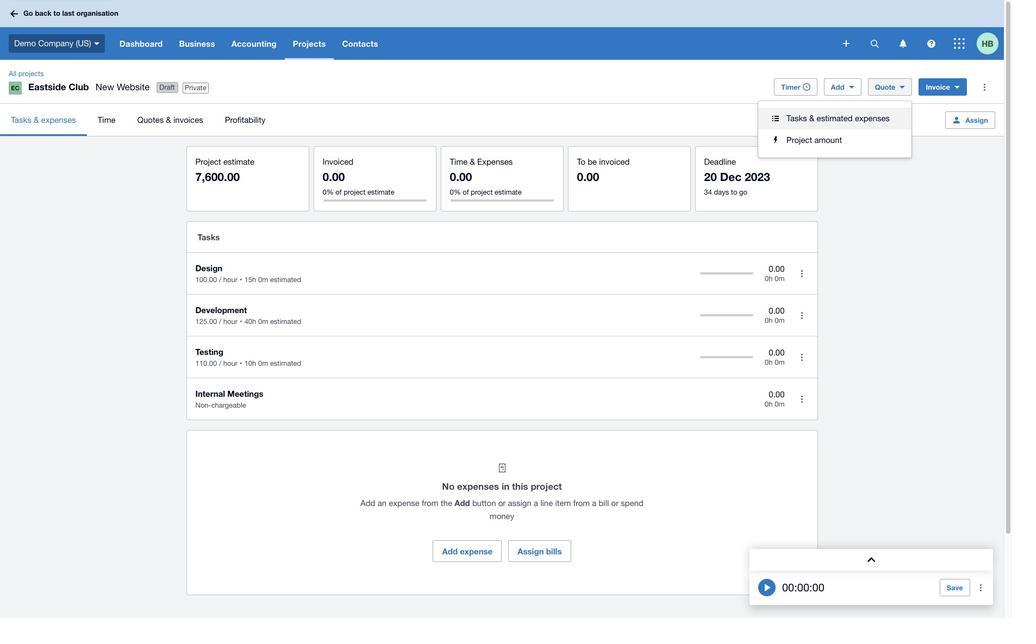 Task type: vqa. For each thing, say whether or not it's contained in the screenshot.
Development's Hour
yes



Task type: describe. For each thing, give the bounding box(es) containing it.
estimated for testing
[[270, 359, 301, 368]]

add button
[[824, 78, 862, 96]]

testing 110.00 / hour • 10h 0m estimated
[[196, 347, 301, 368]]

2023
[[745, 170, 771, 184]]

dashboard
[[119, 39, 163, 48]]

meetings
[[228, 389, 263, 399]]

days
[[714, 188, 729, 196]]

company
[[38, 38, 74, 48]]

more options image for design
[[792, 263, 813, 284]]

quotes & invoices link
[[126, 104, 214, 136]]

invoice button
[[919, 78, 968, 96]]

15h
[[245, 276, 256, 284]]

all projects
[[9, 70, 44, 78]]

/ for design
[[219, 276, 221, 284]]

0.00 0h 0m for development
[[765, 306, 785, 325]]

projects button
[[285, 27, 334, 60]]

0h for testing
[[765, 359, 773, 367]]

tasks for tasks & expenses
[[11, 115, 31, 124]]

draft
[[160, 83, 175, 91]]

2 vertical spatial more options image
[[971, 577, 993, 599]]

quotes
[[137, 115, 164, 124]]

internal meetings non-chargeable
[[196, 389, 263, 410]]

project inside 'time & expenses 0.00 0% of project estimate'
[[471, 188, 493, 196]]

projects
[[18, 70, 44, 78]]

ec
[[11, 84, 19, 91]]

project for 0.00
[[344, 188, 366, 196]]

& for estimated
[[810, 114, 815, 123]]

eastside club
[[28, 81, 89, 92]]

design
[[196, 263, 223, 273]]

group containing tasks & estimated expenses
[[759, 101, 912, 158]]

development
[[196, 305, 247, 315]]

• for development
[[240, 318, 242, 326]]

add for add an expense from the add button or assign a line item from a bill or spend money
[[361, 499, 376, 508]]

business
[[179, 39, 215, 48]]

invoice
[[926, 83, 951, 91]]

of inside invoiced 0.00 0% of project estimate
[[336, 188, 342, 196]]

in
[[502, 481, 510, 492]]

this
[[512, 481, 528, 492]]

estimate inside project estimate 7,600.00
[[223, 157, 255, 166]]

tasks for tasks & estimated expenses
[[787, 114, 808, 123]]

go
[[23, 9, 33, 18]]

demo
[[14, 38, 36, 48]]

demo company (us) button
[[0, 27, 111, 60]]

assign for assign bills
[[518, 547, 544, 556]]

40h
[[245, 318, 256, 326]]

amount
[[815, 135, 843, 145]]

4 0h from the top
[[765, 400, 773, 409]]

project amount button
[[759, 129, 912, 151]]

invoiced
[[323, 157, 354, 166]]

svg image inside demo company (us) popup button
[[94, 42, 99, 45]]

to be invoiced 0.00
[[577, 157, 630, 184]]

invoiced
[[600, 157, 630, 166]]

no expenses in this project
[[442, 481, 562, 492]]

button
[[473, 499, 496, 508]]

timer button
[[775, 78, 818, 96]]

0m inside design 100.00 / hour • 15h 0m estimated
[[258, 276, 268, 284]]

wrapper image
[[770, 116, 783, 121]]

estimated inside button
[[817, 114, 853, 123]]

profitability link
[[214, 104, 276, 136]]

bill
[[599, 499, 609, 508]]

testing
[[196, 347, 223, 357]]

accounting
[[231, 39, 277, 48]]

all
[[9, 70, 16, 78]]

1 horizontal spatial svg image
[[954, 38, 965, 49]]

1 a from the left
[[534, 499, 538, 508]]

contacts button
[[334, 27, 387, 60]]

assign button
[[946, 111, 996, 129]]

projects
[[293, 39, 326, 48]]

private
[[185, 84, 207, 92]]

0m inside development 125.00 / hour • 40h 0m estimated
[[258, 318, 268, 326]]

dashboard link
[[111, 27, 171, 60]]

add for add
[[831, 83, 845, 91]]

deadline 20 dec 2023 34 days to go
[[705, 157, 771, 196]]

go back to last organisation
[[23, 9, 118, 18]]

estimate inside invoiced 0.00 0% of project estimate
[[368, 188, 395, 196]]

new
[[96, 82, 114, 92]]

& for expenses
[[34, 115, 39, 124]]

business button
[[171, 27, 223, 60]]

internal
[[196, 389, 225, 399]]

save button
[[940, 579, 971, 597]]

tasks & estimated expenses button
[[759, 108, 912, 129]]

125.00
[[196, 318, 217, 326]]

expenses
[[478, 157, 513, 166]]

svg image up the quote popup button
[[900, 39, 907, 48]]

quote button
[[868, 78, 913, 96]]

website
[[117, 82, 150, 92]]

svg image up quote
[[871, 39, 879, 48]]

item
[[556, 499, 571, 508]]

design 100.00 / hour • 15h 0m estimated
[[196, 263, 301, 284]]

the
[[441, 499, 452, 508]]

10h
[[245, 359, 256, 368]]

bills
[[546, 547, 562, 556]]

start timer image
[[759, 579, 776, 597]]

0.00 inside invoiced 0.00 0% of project estimate
[[323, 170, 345, 184]]

& for invoices
[[166, 115, 171, 124]]

100.00
[[196, 276, 217, 284]]

no
[[442, 481, 455, 492]]

project for expenses
[[531, 481, 562, 492]]

assign bills link
[[509, 541, 571, 562]]

0.00 0h 0m for design
[[765, 264, 785, 283]]

1 horizontal spatial expenses
[[457, 481, 499, 492]]

navigation containing dashboard
[[111, 27, 836, 60]]

2 a from the left
[[592, 499, 597, 508]]

tasks & estimated expenses
[[787, 114, 890, 123]]

34
[[705, 188, 712, 196]]

invoiced 0.00 0% of project estimate
[[323, 157, 395, 196]]

time link
[[87, 104, 126, 136]]

0 vertical spatial more options image
[[974, 76, 996, 98]]

time for time & expenses 0.00 0% of project estimate
[[450, 157, 468, 166]]



Task type: locate. For each thing, give the bounding box(es) containing it.
expense inside add an expense from the add button or assign a line item from a bill or spend money
[[389, 499, 420, 508]]

20
[[705, 170, 717, 184]]

• inside development 125.00 / hour • 40h 0m estimated
[[240, 318, 242, 326]]

0 vertical spatial •
[[240, 276, 242, 284]]

from left the
[[422, 499, 439, 508]]

assign down invoice 'popup button' at the right
[[966, 116, 989, 124]]

a left bill
[[592, 499, 597, 508]]

svg image up invoice
[[928, 39, 936, 48]]

1 horizontal spatial time
[[450, 157, 468, 166]]

hour inside development 125.00 / hour • 40h 0m estimated
[[223, 318, 238, 326]]

project right wrapper image
[[787, 135, 813, 145]]

0 horizontal spatial estimate
[[223, 157, 255, 166]]

1 horizontal spatial estimate
[[368, 188, 395, 196]]

tasks for tasks
[[198, 232, 220, 242]]

0 horizontal spatial a
[[534, 499, 538, 508]]

0 horizontal spatial project
[[344, 188, 366, 196]]

add an expense from the add button or assign a line item from a bill or spend money
[[361, 498, 644, 521]]

invoices
[[173, 115, 203, 124]]

time inside 'time & expenses 0.00 0% of project estimate'
[[450, 157, 468, 166]]

0 horizontal spatial expenses
[[41, 115, 76, 124]]

a left line
[[534, 499, 538, 508]]

group
[[759, 101, 912, 158]]

0 horizontal spatial tasks
[[11, 115, 31, 124]]

add down the
[[442, 547, 458, 556]]

1 vertical spatial more options image
[[792, 346, 813, 368]]

1 horizontal spatial project
[[471, 188, 493, 196]]

2 vertical spatial •
[[240, 359, 242, 368]]

more options image for testing
[[792, 346, 813, 368]]

1 horizontal spatial of
[[463, 188, 469, 196]]

• for design
[[240, 276, 242, 284]]

from right item on the right of page
[[573, 499, 590, 508]]

1 vertical spatial expense
[[460, 547, 493, 556]]

hour left 15h
[[223, 276, 238, 284]]

list box
[[759, 101, 912, 158]]

tasks up 'design'
[[198, 232, 220, 242]]

add left an
[[361, 499, 376, 508]]

list box containing tasks & estimated expenses
[[759, 101, 912, 158]]

0%
[[323, 188, 334, 196], [450, 188, 461, 196]]

money
[[490, 512, 515, 521]]

hour for development
[[223, 318, 238, 326]]

add up tasks & estimated expenses
[[831, 83, 845, 91]]

& left expenses
[[470, 157, 475, 166]]

project down expenses
[[471, 188, 493, 196]]

1 vertical spatial •
[[240, 318, 242, 326]]

project down invoiced
[[344, 188, 366, 196]]

contacts
[[342, 39, 378, 48]]

hb button
[[977, 27, 1004, 60]]

quote
[[875, 83, 896, 91]]

expenses down eastside club
[[41, 115, 76, 124]]

add expense
[[442, 547, 493, 556]]

0 vertical spatial more options image
[[792, 263, 813, 284]]

tasks down ec
[[11, 115, 31, 124]]

0 vertical spatial assign
[[966, 116, 989, 124]]

3 hour from the top
[[223, 359, 238, 368]]

& inside button
[[810, 114, 815, 123]]

/ down development
[[219, 318, 221, 326]]

1 or from the left
[[499, 499, 506, 508]]

tasks inside button
[[787, 114, 808, 123]]

timer
[[782, 83, 801, 91]]

project inside 'button'
[[787, 135, 813, 145]]

be
[[588, 157, 597, 166]]

club
[[69, 81, 89, 92]]

2 0.00 0h 0m from the top
[[765, 306, 785, 325]]

0.00 inside to be invoiced 0.00
[[577, 170, 600, 184]]

1 horizontal spatial to
[[731, 188, 738, 196]]

tasks & estimated expenses link
[[759, 108, 912, 129]]

project up 7,600.00
[[196, 157, 221, 166]]

wrapper image
[[770, 137, 783, 144]]

assign inside 'assign' button
[[966, 116, 989, 124]]

1 vertical spatial /
[[219, 318, 221, 326]]

1 0h from the top
[[765, 275, 773, 283]]

0 horizontal spatial expense
[[389, 499, 420, 508]]

1 0% from the left
[[323, 188, 334, 196]]

1 vertical spatial hour
[[223, 318, 238, 326]]

1 horizontal spatial from
[[573, 499, 590, 508]]

assign inside assign bills link
[[518, 547, 544, 556]]

3 0.00 0h 0m from the top
[[765, 348, 785, 367]]

estimated inside testing 110.00 / hour • 10h 0m estimated
[[270, 359, 301, 368]]

non-
[[196, 401, 211, 410]]

hour down development
[[223, 318, 238, 326]]

add inside button
[[442, 547, 458, 556]]

/ inside development 125.00 / hour • 40h 0m estimated
[[219, 318, 221, 326]]

to
[[53, 9, 60, 18], [731, 188, 738, 196]]

estimated right 15h
[[270, 276, 301, 284]]

1 hour from the top
[[223, 276, 238, 284]]

assign bills
[[518, 547, 562, 556]]

tasks right wrapper icon
[[787, 114, 808, 123]]

expenses up button
[[457, 481, 499, 492]]

/ inside design 100.00 / hour • 15h 0m estimated
[[219, 276, 221, 284]]

2 vertical spatial more options image
[[792, 388, 813, 410]]

accounting button
[[223, 27, 285, 60]]

• inside testing 110.00 / hour • 10h 0m estimated
[[240, 359, 242, 368]]

3 / from the top
[[219, 359, 221, 368]]

demo company (us)
[[14, 38, 91, 48]]

estimated inside development 125.00 / hour • 40h 0m estimated
[[270, 318, 301, 326]]

more options image for development
[[792, 305, 813, 326]]

& right quotes
[[166, 115, 171, 124]]

0.00 0h 0m for testing
[[765, 348, 785, 367]]

or right bill
[[612, 499, 619, 508]]

expenses down quote
[[855, 114, 890, 123]]

go
[[740, 188, 748, 196]]

• left 10h
[[240, 359, 242, 368]]

estimated inside design 100.00 / hour • 15h 0m estimated
[[270, 276, 301, 284]]

(us)
[[76, 38, 91, 48]]

2 • from the top
[[240, 318, 242, 326]]

svg image left hb
[[954, 38, 965, 49]]

of inside 'time & expenses 0.00 0% of project estimate'
[[463, 188, 469, 196]]

estimated right 10h
[[270, 359, 301, 368]]

1 vertical spatial more options image
[[792, 305, 813, 326]]

0 vertical spatial hour
[[223, 276, 238, 284]]

go back to last organisation link
[[7, 4, 125, 23]]

estimated for development
[[270, 318, 301, 326]]

svg image
[[10, 10, 18, 17], [871, 39, 879, 48], [900, 39, 907, 48], [928, 39, 936, 48], [94, 42, 99, 45]]

0 horizontal spatial assign
[[518, 547, 544, 556]]

project estimate 7,600.00
[[196, 157, 255, 184]]

new website
[[96, 82, 150, 92]]

1 / from the top
[[219, 276, 221, 284]]

hour for design
[[223, 276, 238, 284]]

assign for assign
[[966, 116, 989, 124]]

add right the
[[455, 498, 470, 508]]

spend
[[621, 499, 644, 508]]

hour left 10h
[[223, 359, 238, 368]]

estimated
[[817, 114, 853, 123], [270, 276, 301, 284], [270, 318, 301, 326], [270, 359, 301, 368]]

project for project estimate 7,600.00
[[196, 157, 221, 166]]

0 horizontal spatial or
[[499, 499, 506, 508]]

estimated right 40h
[[270, 318, 301, 326]]

& inside 'time & expenses 0.00 0% of project estimate'
[[470, 157, 475, 166]]

1 vertical spatial project
[[196, 157, 221, 166]]

dec
[[720, 170, 742, 184]]

banner containing hb
[[0, 0, 1004, 60]]

2 vertical spatial hour
[[223, 359, 238, 368]]

0 horizontal spatial to
[[53, 9, 60, 18]]

1 0.00 0h 0m from the top
[[765, 264, 785, 283]]

expense down "money"
[[460, 547, 493, 556]]

time & expenses 0.00 0% of project estimate
[[450, 157, 522, 196]]

& down eastside
[[34, 115, 39, 124]]

project amount
[[787, 135, 843, 145]]

3 0h from the top
[[765, 359, 773, 367]]

0h for development
[[765, 317, 773, 325]]

eastside
[[28, 81, 66, 92]]

hour
[[223, 276, 238, 284], [223, 318, 238, 326], [223, 359, 238, 368]]

development 125.00 / hour • 40h 0m estimated
[[196, 305, 301, 326]]

to
[[577, 157, 586, 166]]

0 vertical spatial /
[[219, 276, 221, 284]]

1 horizontal spatial expense
[[460, 547, 493, 556]]

profitability
[[225, 115, 266, 124]]

2 horizontal spatial expenses
[[855, 114, 890, 123]]

hb
[[982, 38, 994, 48]]

organisation
[[76, 9, 118, 18]]

to left "go"
[[731, 188, 738, 196]]

1 horizontal spatial a
[[592, 499, 597, 508]]

2 horizontal spatial project
[[531, 481, 562, 492]]

or
[[499, 499, 506, 508], [612, 499, 619, 508]]

0.00
[[323, 170, 345, 184], [450, 170, 472, 184], [577, 170, 600, 184], [769, 264, 785, 273], [769, 306, 785, 315], [769, 348, 785, 357], [769, 390, 785, 399]]

save
[[947, 584, 964, 592]]

time down new
[[98, 115, 116, 124]]

•
[[240, 276, 242, 284], [240, 318, 242, 326], [240, 359, 242, 368]]

quotes & invoices
[[137, 115, 203, 124]]

2 hour from the top
[[223, 318, 238, 326]]

0% inside invoiced 0.00 0% of project estimate
[[323, 188, 334, 196]]

• left 40h
[[240, 318, 242, 326]]

• for testing
[[240, 359, 242, 368]]

svg image inside go back to last organisation link
[[10, 10, 18, 17]]

navigation
[[111, 27, 836, 60]]

1 vertical spatial to
[[731, 188, 738, 196]]

project for project amount
[[787, 135, 813, 145]]

2 / from the top
[[219, 318, 221, 326]]

0m inside testing 110.00 / hour • 10h 0m estimated
[[258, 359, 268, 368]]

back
[[35, 9, 52, 18]]

0 horizontal spatial svg image
[[844, 40, 850, 47]]

expense right an
[[389, 499, 420, 508]]

2 0h from the top
[[765, 317, 773, 325]]

assign left bills
[[518, 547, 544, 556]]

0 horizontal spatial project
[[196, 157, 221, 166]]

to left the last
[[53, 9, 60, 18]]

7,600.00
[[196, 170, 240, 184]]

1 from from the left
[[422, 499, 439, 508]]

2 horizontal spatial tasks
[[787, 114, 808, 123]]

/ inside testing 110.00 / hour • 10h 0m estimated
[[219, 359, 221, 368]]

svg image
[[954, 38, 965, 49], [844, 40, 850, 47]]

0 vertical spatial expense
[[389, 499, 420, 508]]

0 horizontal spatial time
[[98, 115, 116, 124]]

1 horizontal spatial or
[[612, 499, 619, 508]]

0 vertical spatial to
[[53, 9, 60, 18]]

deadline
[[705, 157, 736, 166]]

of
[[336, 188, 342, 196], [463, 188, 469, 196]]

2 or from the left
[[612, 499, 619, 508]]

• left 15h
[[240, 276, 242, 284]]

svg image left go on the top left of the page
[[10, 10, 18, 17]]

or up "money"
[[499, 499, 506, 508]]

add
[[831, 83, 845, 91], [455, 498, 470, 508], [361, 499, 376, 508], [442, 547, 458, 556]]

assign
[[966, 116, 989, 124], [518, 547, 544, 556]]

1 vertical spatial time
[[450, 157, 468, 166]]

hour inside testing 110.00 / hour • 10h 0m estimated
[[223, 359, 238, 368]]

hour inside design 100.00 / hour • 15h 0m estimated
[[223, 276, 238, 284]]

project inside project estimate 7,600.00
[[196, 157, 221, 166]]

expense
[[389, 499, 420, 508], [460, 547, 493, 556]]

add for add expense
[[442, 547, 458, 556]]

tasks & expenses link
[[0, 104, 87, 136]]

expenses inside button
[[855, 114, 890, 123]]

time
[[98, 115, 116, 124], [450, 157, 468, 166]]

1 of from the left
[[336, 188, 342, 196]]

1 vertical spatial assign
[[518, 547, 544, 556]]

3 • from the top
[[240, 359, 242, 368]]

• inside design 100.00 / hour • 15h 0m estimated
[[240, 276, 242, 284]]

2 horizontal spatial estimate
[[495, 188, 522, 196]]

/ right 100.00
[[219, 276, 221, 284]]

svg image up add popup button
[[844, 40, 850, 47]]

110.00
[[196, 359, 217, 368]]

project up line
[[531, 481, 562, 492]]

1 horizontal spatial project
[[787, 135, 813, 145]]

0.00 inside 'time & expenses 0.00 0% of project estimate'
[[450, 170, 472, 184]]

2 0% from the left
[[450, 188, 461, 196]]

time for time
[[98, 115, 116, 124]]

1 horizontal spatial 0%
[[450, 188, 461, 196]]

1 horizontal spatial tasks
[[198, 232, 220, 242]]

0 horizontal spatial from
[[422, 499, 439, 508]]

last
[[62, 9, 74, 18]]

estimate inside 'time & expenses 0.00 0% of project estimate'
[[495, 188, 522, 196]]

more options image for internal meetings
[[792, 388, 813, 410]]

2 vertical spatial /
[[219, 359, 221, 368]]

tasks
[[787, 114, 808, 123], [11, 115, 31, 124], [198, 232, 220, 242]]

expense inside button
[[460, 547, 493, 556]]

to inside banner
[[53, 9, 60, 18]]

0% inside 'time & expenses 0.00 0% of project estimate'
[[450, 188, 461, 196]]

/ right 110.00
[[219, 359, 221, 368]]

/ for testing
[[219, 359, 221, 368]]

0h for design
[[765, 275, 773, 283]]

2 from from the left
[[573, 499, 590, 508]]

more options image
[[974, 76, 996, 98], [792, 346, 813, 368], [792, 388, 813, 410]]

0.00 0h 0m
[[765, 264, 785, 283], [765, 306, 785, 325], [765, 348, 785, 367], [765, 390, 785, 409]]

/ for development
[[219, 318, 221, 326]]

1 • from the top
[[240, 276, 242, 284]]

estimated up project amount 'button'
[[817, 114, 853, 123]]

expenses
[[855, 114, 890, 123], [41, 115, 76, 124], [457, 481, 499, 492]]

a
[[534, 499, 538, 508], [592, 499, 597, 508]]

& up project amount
[[810, 114, 815, 123]]

0 horizontal spatial 0%
[[323, 188, 334, 196]]

banner
[[0, 0, 1004, 60]]

hour for testing
[[223, 359, 238, 368]]

1 horizontal spatial assign
[[966, 116, 989, 124]]

4 0.00 0h 0m from the top
[[765, 390, 785, 409]]

add inside popup button
[[831, 83, 845, 91]]

0 horizontal spatial of
[[336, 188, 342, 196]]

time left expenses
[[450, 157, 468, 166]]

more options image
[[792, 263, 813, 284], [792, 305, 813, 326], [971, 577, 993, 599]]

to inside deadline 20 dec 2023 34 days to go
[[731, 188, 738, 196]]

2 of from the left
[[463, 188, 469, 196]]

0 vertical spatial time
[[98, 115, 116, 124]]

& for expenses
[[470, 157, 475, 166]]

project inside invoiced 0.00 0% of project estimate
[[344, 188, 366, 196]]

estimated for design
[[270, 276, 301, 284]]

all projects link
[[4, 69, 48, 79]]

0 vertical spatial project
[[787, 135, 813, 145]]

svg image right the (us) in the top left of the page
[[94, 42, 99, 45]]

&
[[810, 114, 815, 123], [34, 115, 39, 124], [166, 115, 171, 124], [470, 157, 475, 166]]



